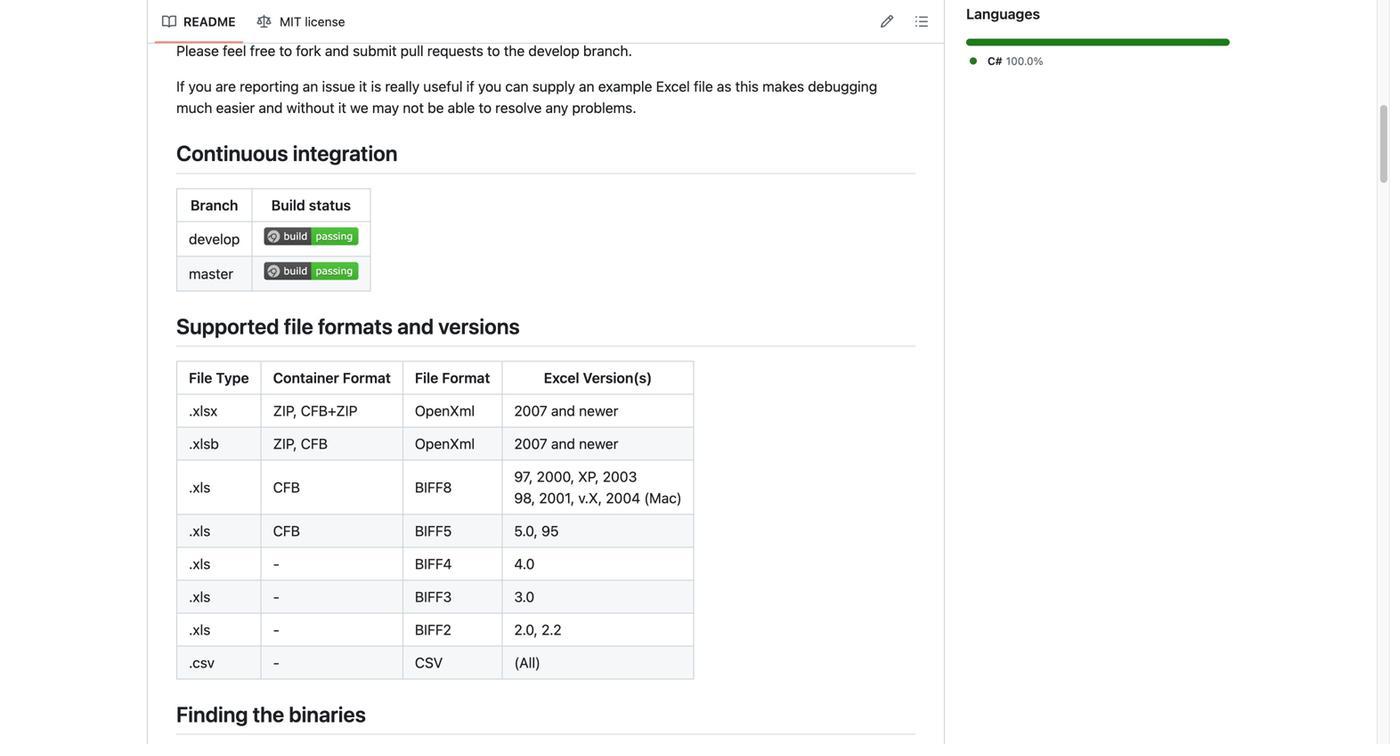 Task type: describe. For each thing, give the bounding box(es) containing it.
license
[[305, 14, 345, 29]]

3.0
[[514, 589, 535, 606]]

dot fill image
[[966, 54, 981, 68]]

law image
[[257, 15, 271, 29]]

are
[[216, 78, 236, 95]]

this
[[735, 78, 759, 95]]

cfb+zip
[[301, 403, 358, 420]]

can
[[505, 78, 529, 95]]

free
[[250, 42, 276, 59]]

.xlsb
[[189, 436, 219, 452]]

cfb for biff8
[[273, 479, 300, 496]]

pull
[[401, 42, 424, 59]]

2003
[[603, 468, 637, 485]]

4.0
[[514, 556, 535, 573]]

finding
[[176, 702, 248, 727]]

microsoft
[[515, 7, 577, 24]]

for
[[441, 7, 459, 24]]

format for file format
[[442, 370, 490, 387]]

.csv
[[189, 655, 215, 672]]

v.x,
[[578, 490, 602, 507]]

2004
[[606, 490, 641, 507]]

1 an from the left
[[303, 78, 318, 95]]

is
[[371, 78, 381, 95]]

2007 for cfb+zip
[[514, 403, 548, 420]]

as
[[717, 78, 732, 95]]

365).
[[719, 7, 754, 24]]

branch.
[[583, 42, 632, 59]]

feel
[[223, 42, 246, 59]]

not
[[403, 99, 424, 116]]

- for biff3
[[273, 589, 280, 606]]

1 vertical spatial it
[[338, 99, 346, 116]]

supply
[[532, 78, 575, 95]]

useful
[[423, 78, 463, 95]]

xp,
[[578, 468, 599, 485]]

1 vertical spatial develop
[[189, 231, 240, 247]]

able
[[448, 99, 475, 116]]

problems.
[[572, 99, 637, 116]]

100.0%
[[1006, 55, 1044, 67]]

biff8
[[415, 479, 452, 496]]

2021,
[[680, 7, 715, 24]]

resolve
[[495, 99, 542, 116]]

cfb for biff5
[[273, 523, 300, 540]]

to left fork
[[279, 42, 292, 59]]

continuous
[[176, 141, 288, 166]]

reading
[[463, 7, 512, 24]]

2007 and newer for zip, cfb
[[514, 436, 618, 452]]

mit license
[[280, 14, 345, 29]]

and left mit
[[256, 7, 280, 24]]

file inside if you are reporting an issue it is really useful if you can supply an example excel file as this makes debugging much easier and without it we may not be able to resolve any problems.
[[694, 78, 713, 95]]

and down excel version(s)
[[551, 403, 575, 420]]

version(s)
[[583, 370, 652, 387]]

2007 and newer for zip, cfb+zip
[[514, 403, 618, 420]]

biff2
[[415, 622, 452, 639]]

1 horizontal spatial the
[[504, 42, 525, 59]]

98,
[[514, 490, 535, 507]]

submit
[[353, 42, 397, 59]]

1 vertical spatial the
[[253, 702, 284, 727]]

97, 2000, xp, 2003 98, 2001, v.x, 2004 (mac)
[[514, 468, 682, 507]]

example
[[598, 78, 652, 95]]

openxml for zip, cfb
[[415, 436, 475, 452]]

outline image
[[915, 14, 929, 29]]

and inside if you are reporting an issue it is really useful if you can supply an example excel file as this makes debugging much easier and without it we may not be able to resolve any problems.
[[259, 99, 283, 116]]

integration
[[293, 141, 398, 166]]

build
[[271, 197, 305, 214]]

1 horizontal spatial excel
[[580, 7, 614, 24]]

format for container format
[[343, 370, 391, 387]]

.xlsx
[[189, 403, 218, 420]]

languages
[[966, 5, 1040, 22]]

0 horizontal spatial c#
[[419, 7, 438, 24]]

.xls for biff3
[[189, 589, 210, 606]]

biff5
[[415, 523, 452, 540]]

versions
[[438, 314, 520, 339]]

debugging
[[808, 78, 877, 95]]

supported
[[176, 314, 279, 339]]

file type
[[189, 370, 249, 387]]

file format
[[415, 370, 490, 387]]

(2.0-
[[648, 7, 680, 24]]

newer for cfb+zip
[[579, 403, 618, 420]]

2 an from the left
[[579, 78, 595, 95]]

written
[[356, 7, 400, 24]]

file for file type
[[189, 370, 212, 387]]

please
[[176, 42, 219, 59]]

2 vertical spatial excel
[[544, 370, 579, 387]]

build status
[[271, 197, 351, 214]]

binaries
[[289, 702, 366, 727]]

- for csv
[[273, 655, 280, 672]]

requests
[[427, 42, 484, 59]]



Task type: vqa. For each thing, say whether or not it's contained in the screenshot.


Task type: locate. For each thing, give the bounding box(es) containing it.
and down reporting
[[259, 99, 283, 116]]

and up 2000,
[[551, 436, 575, 452]]

without
[[286, 99, 335, 116]]

fork
[[296, 42, 321, 59]]

2 .xls from the top
[[189, 523, 210, 540]]

2 - from the top
[[273, 589, 280, 606]]

an up without at the left top of the page
[[303, 78, 318, 95]]

0 vertical spatial develop
[[529, 42, 580, 59]]

2 you from the left
[[478, 78, 502, 95]]

2 2007 and newer from the top
[[514, 436, 618, 452]]

type
[[216, 370, 249, 387]]

csv
[[415, 655, 443, 672]]

zip, cfb+zip
[[273, 403, 358, 420]]

0 vertical spatial the
[[504, 42, 525, 59]]

2007 and newer
[[514, 403, 618, 420], [514, 436, 618, 452]]

it
[[359, 78, 367, 95], [338, 99, 346, 116]]

if
[[466, 78, 475, 95]]

readme link
[[155, 8, 243, 36]]

the
[[504, 42, 525, 59], [253, 702, 284, 727]]

zip, for zip, cfb
[[273, 436, 297, 452]]

list containing readme
[[155, 8, 354, 36]]

it left we
[[338, 99, 346, 116]]

.xls for biff8
[[189, 479, 210, 496]]

0 horizontal spatial develop
[[189, 231, 240, 247]]

the up can at the left
[[504, 42, 525, 59]]

to inside if you are reporting an issue it is really useful if you can supply an example excel file as this makes debugging much easier and without it we may not be able to resolve any problems.
[[479, 99, 492, 116]]

1 horizontal spatial it
[[359, 78, 367, 95]]

2 format from the left
[[442, 370, 490, 387]]

openxml for zip, cfb+zip
[[415, 403, 475, 420]]

2 openxml from the top
[[415, 436, 475, 452]]

0 horizontal spatial an
[[303, 78, 318, 95]]

95
[[542, 523, 559, 540]]

2 zip, from the top
[[273, 436, 297, 452]]

0 horizontal spatial you
[[189, 78, 212, 95]]

the right finding
[[253, 702, 284, 727]]

formats
[[318, 314, 393, 339]]

biff4
[[415, 556, 452, 573]]

1 format from the left
[[343, 370, 391, 387]]

book image
[[162, 15, 176, 29]]

1 newer from the top
[[579, 403, 618, 420]]

1 vertical spatial 2007
[[514, 436, 548, 452]]

0 vertical spatial it
[[359, 78, 367, 95]]

file down versions
[[415, 370, 439, 387]]

2.0,
[[514, 622, 538, 639]]

2 file from the left
[[415, 370, 439, 387]]

5 .xls from the top
[[189, 622, 210, 639]]

readme
[[183, 14, 236, 29]]

0 vertical spatial openxml
[[415, 403, 475, 420]]

newer down excel version(s)
[[579, 403, 618, 420]]

build status image
[[264, 227, 358, 245], [264, 262, 358, 280]]

mit
[[280, 14, 302, 29]]

0 vertical spatial zip,
[[273, 403, 297, 420]]

1 vertical spatial newer
[[579, 436, 618, 452]]

1 horizontal spatial an
[[579, 78, 595, 95]]

0 vertical spatial cfb
[[301, 436, 328, 452]]

1 zip, from the top
[[273, 403, 297, 420]]

2007 and newer down excel version(s)
[[514, 403, 618, 420]]

may
[[372, 99, 399, 116]]

files
[[618, 7, 644, 24]]

develop up the supply
[[529, 42, 580, 59]]

be
[[428, 99, 444, 116]]

1 - from the top
[[273, 556, 280, 573]]

format down versions
[[442, 370, 490, 387]]

- for biff2
[[273, 622, 280, 639]]

1 vertical spatial cfb
[[273, 479, 300, 496]]

container format
[[273, 370, 391, 387]]

it left is
[[359, 78, 367, 95]]

branch
[[191, 197, 238, 214]]

0 horizontal spatial excel
[[544, 370, 579, 387]]

c# 100.0%
[[988, 55, 1044, 67]]

edit file image
[[880, 14, 894, 29]]

excel right example
[[656, 78, 690, 95]]

to
[[279, 42, 292, 59], [487, 42, 500, 59], [479, 99, 492, 116]]

in
[[404, 7, 415, 24]]

please feel free to fork and submit pull requests to the develop branch.
[[176, 42, 632, 59]]

0 vertical spatial c#
[[419, 7, 438, 24]]

zip, up zip, cfb
[[273, 403, 297, 420]]

1 vertical spatial build status image
[[264, 262, 358, 280]]

develop down branch
[[189, 231, 240, 247]]

if you are reporting an issue it is really useful if you can supply an example excel file as this makes debugging much easier and without it we may not be able to resolve any problems.
[[176, 78, 877, 116]]

newer for cfb
[[579, 436, 618, 452]]

and
[[256, 7, 280, 24], [325, 42, 349, 59], [259, 99, 283, 116], [397, 314, 434, 339], [551, 403, 575, 420], [551, 436, 575, 452]]

c#
[[419, 7, 438, 24], [988, 55, 1003, 67]]

really
[[385, 78, 420, 95]]

4 .xls from the top
[[189, 589, 210, 606]]

1 you from the left
[[189, 78, 212, 95]]

0 vertical spatial excel
[[580, 7, 614, 24]]

to down reading
[[487, 42, 500, 59]]

build status image for master
[[264, 262, 358, 280]]

develop
[[529, 42, 580, 59], [189, 231, 240, 247]]

1 vertical spatial 2007 and newer
[[514, 436, 618, 452]]

issue
[[322, 78, 355, 95]]

master
[[189, 265, 233, 282]]

5.0, 95
[[514, 523, 559, 540]]

1 horizontal spatial file
[[694, 78, 713, 95]]

(mac)
[[644, 490, 682, 507]]

1 file from the left
[[189, 370, 212, 387]]

0 horizontal spatial file
[[284, 314, 313, 339]]

2.2
[[542, 622, 562, 639]]

c# 100.0 element
[[966, 39, 1230, 46]]

2 vertical spatial cfb
[[273, 523, 300, 540]]

0 vertical spatial file
[[694, 78, 713, 95]]

lightweight
[[176, 7, 252, 24]]

4 - from the top
[[273, 655, 280, 672]]

97,
[[514, 468, 533, 485]]

file
[[694, 78, 713, 95], [284, 314, 313, 339]]

2007 for cfb
[[514, 436, 548, 452]]

and right fork
[[325, 42, 349, 59]]

5.0,
[[514, 523, 538, 540]]

finding the binaries
[[176, 702, 366, 727]]

to right able
[[479, 99, 492, 116]]

-
[[273, 556, 280, 573], [273, 589, 280, 606], [273, 622, 280, 639], [273, 655, 280, 672]]

0 vertical spatial 2007
[[514, 403, 548, 420]]

2 build status image from the top
[[264, 262, 358, 280]]

1 vertical spatial file
[[284, 314, 313, 339]]

2 2007 from the top
[[514, 436, 548, 452]]

2 newer from the top
[[579, 436, 618, 452]]

1 horizontal spatial file
[[415, 370, 439, 387]]

1 horizontal spatial format
[[442, 370, 490, 387]]

format
[[343, 370, 391, 387], [442, 370, 490, 387]]

zip, down zip, cfb+zip
[[273, 436, 297, 452]]

openxml up "biff8"
[[415, 436, 475, 452]]

excel version(s)
[[544, 370, 652, 387]]

2.0, 2.2
[[514, 622, 562, 639]]

container
[[273, 370, 339, 387]]

1 .xls from the top
[[189, 479, 210, 496]]

0 horizontal spatial it
[[338, 99, 346, 116]]

1 horizontal spatial you
[[478, 78, 502, 95]]

- for biff4
[[273, 556, 280, 573]]

file for file format
[[415, 370, 439, 387]]

file left as
[[694, 78, 713, 95]]

1 horizontal spatial develop
[[529, 42, 580, 59]]

1 vertical spatial openxml
[[415, 436, 475, 452]]

we
[[350, 99, 369, 116]]

library
[[311, 7, 352, 24]]

list
[[155, 8, 354, 36]]

zip, for zip, cfb+zip
[[273, 403, 297, 420]]

continuous integration
[[176, 141, 398, 166]]

0 vertical spatial 2007 and newer
[[514, 403, 618, 420]]

0 vertical spatial build status image
[[264, 227, 358, 245]]

openxml
[[415, 403, 475, 420], [415, 436, 475, 452]]

zip, cfb
[[273, 436, 328, 452]]

2 horizontal spatial excel
[[656, 78, 690, 95]]

excel inside if you are reporting an issue it is really useful if you can supply an example excel file as this makes debugging much easier and without it we may not be able to resolve any problems.
[[656, 78, 690, 95]]

excel
[[580, 7, 614, 24], [656, 78, 690, 95], [544, 370, 579, 387]]

1 build status image from the top
[[264, 227, 358, 245]]

openxml down file format
[[415, 403, 475, 420]]

supported file formats and versions
[[176, 314, 520, 339]]

file
[[189, 370, 212, 387], [415, 370, 439, 387]]

c# right the 'dot fill' image
[[988, 55, 1003, 67]]

0 horizontal spatial the
[[253, 702, 284, 727]]

2007 and newer up 2000,
[[514, 436, 618, 452]]

(all)
[[514, 655, 541, 672]]

if
[[176, 78, 185, 95]]

.xls for biff5
[[189, 523, 210, 540]]

excel left files
[[580, 7, 614, 24]]

1 2007 from the top
[[514, 403, 548, 420]]

file left type
[[189, 370, 212, 387]]

excel left version(s)
[[544, 370, 579, 387]]

1 vertical spatial c#
[[988, 55, 1003, 67]]

an up problems.
[[579, 78, 595, 95]]

1 vertical spatial excel
[[656, 78, 690, 95]]

build status image for develop
[[264, 227, 358, 245]]

file up container
[[284, 314, 313, 339]]

.xls for biff2
[[189, 622, 210, 639]]

0 horizontal spatial format
[[343, 370, 391, 387]]

0 horizontal spatial file
[[189, 370, 212, 387]]

cfb
[[301, 436, 328, 452], [273, 479, 300, 496], [273, 523, 300, 540]]

1 vertical spatial zip,
[[273, 436, 297, 452]]

3 .xls from the top
[[189, 556, 210, 573]]

1 2007 and newer from the top
[[514, 403, 618, 420]]

2001,
[[539, 490, 575, 507]]

biff3
[[415, 589, 452, 606]]

format up 'cfb+zip'
[[343, 370, 391, 387]]

and right formats
[[397, 314, 434, 339]]

any
[[546, 99, 568, 116]]

2007
[[514, 403, 548, 420], [514, 436, 548, 452]]

3 - from the top
[[273, 622, 280, 639]]

newer up xp,
[[579, 436, 618, 452]]

0 vertical spatial newer
[[579, 403, 618, 420]]

1 openxml from the top
[[415, 403, 475, 420]]

c# right in
[[419, 7, 438, 24]]

zip,
[[273, 403, 297, 420], [273, 436, 297, 452]]

status
[[309, 197, 351, 214]]

.xls for biff4
[[189, 556, 210, 573]]

much
[[176, 99, 212, 116]]

1 horizontal spatial c#
[[988, 55, 1003, 67]]



